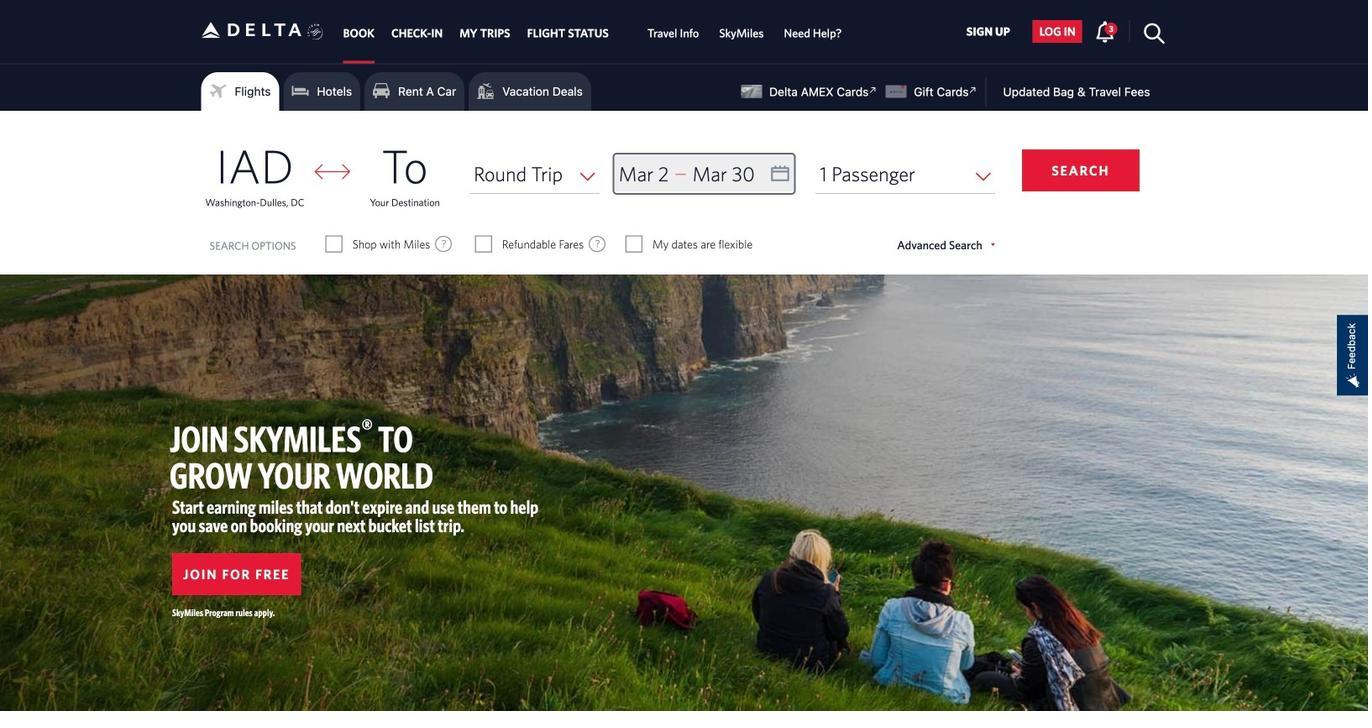 Task type: locate. For each thing, give the bounding box(es) containing it.
this link opens another site in a new window that may not follow the same accessibility policies as delta air lines. image
[[865, 82, 881, 98]]

tab list
[[335, 0, 852, 63]]

None field
[[469, 155, 599, 194], [816, 155, 995, 194], [469, 155, 599, 194], [816, 155, 995, 194]]

None checkbox
[[326, 236, 342, 253], [627, 236, 642, 253], [326, 236, 342, 253], [627, 236, 642, 253]]

None text field
[[615, 155, 794, 194]]

tab panel
[[0, 111, 1368, 275]]

None checkbox
[[476, 236, 491, 253]]



Task type: describe. For each thing, give the bounding box(es) containing it.
delta air lines image
[[201, 4, 302, 56]]

this link opens another site in a new window that may not follow the same accessibility policies as delta air lines. image
[[965, 82, 981, 98]]

skyteam image
[[307, 6, 323, 58]]



Task type: vqa. For each thing, say whether or not it's contained in the screenshot.
CHECK-
no



